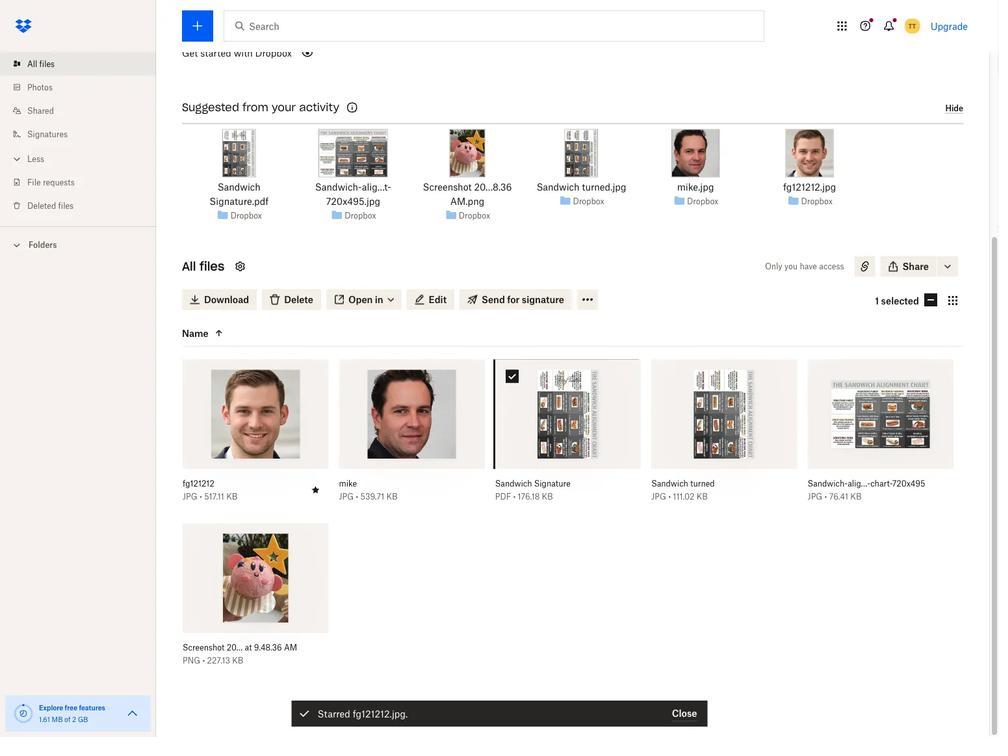 Task type: describe. For each thing, give the bounding box(es) containing it.
sandwich for sandwich signature.pdf
[[218, 182, 261, 193]]

screenshot for screenshot 20… at 9.48.36 am png • 227.13 kb
[[183, 643, 225, 652]]

fg121212.jpg
[[784, 182, 837, 193]]

/fg121212.jpg image
[[786, 129, 834, 178]]

dropbox right the with
[[255, 48, 292, 59]]

jpg inside the fg121212 jpg • 517.11 kb
[[183, 492, 198, 501]]

hide
[[946, 103, 964, 113]]

sandwich signature pdf • 176.18 kb
[[496, 479, 571, 501]]

delete
[[284, 294, 314, 305]]

folders button
[[0, 235, 156, 254]]

chart-
[[871, 479, 893, 488]]

alig…t-
[[362, 182, 392, 193]]

signatures link
[[10, 122, 156, 146]]

of
[[64, 715, 70, 723]]

signature
[[522, 294, 565, 305]]

only you have access
[[766, 262, 845, 272]]

file, mike.jpg row
[[339, 360, 485, 511]]

files for "deleted files" link
[[58, 201, 74, 210]]

/screenshot 2023-08-18 at 9.48.36 am.png image
[[450, 129, 486, 178]]

mike.jpg link
[[678, 180, 715, 195]]

starred
[[318, 708, 351, 719]]

dropbox link for sandwich-alig…t- 720x495.jpg
[[345, 209, 376, 222]]

1 vertical spatial all files
[[182, 259, 225, 274]]

dropbox link for sandwich turned.jpg
[[573, 195, 605, 208]]

only
[[766, 262, 783, 272]]

kb inside mike jpg • 539.71 kb
[[387, 492, 398, 501]]

delete button
[[262, 290, 321, 310]]

your
[[272, 101, 296, 115]]

dropbox link for sandwich signature.pdf
[[231, 209, 262, 222]]

mb
[[52, 715, 63, 723]]

sandwich-alig…-chart-720x495 jpg • 76.41 kb
[[808, 479, 926, 501]]

sandwich-alig…-chart-720x495 button
[[808, 478, 926, 489]]

name button
[[182, 326, 291, 341]]

requests
[[43, 177, 75, 187]]

dropbox image
[[10, 13, 36, 39]]

turned
[[691, 479, 715, 488]]

dropbox for sandwich-alig…t- 720x495.jpg
[[345, 211, 376, 221]]

jpg inside mike jpg • 539.71 kb
[[339, 492, 354, 501]]

tt
[[909, 22, 917, 30]]

kb inside the fg121212 jpg • 517.11 kb
[[226, 492, 238, 501]]

539.71
[[361, 492, 385, 501]]

• inside "sandwich-alig…-chart-720x495 jpg • 76.41 kb"
[[825, 492, 828, 501]]

am.png
[[451, 196, 485, 207]]

sandwich turned.jpg link
[[537, 180, 627, 195]]

open in
[[349, 294, 384, 305]]

227.13
[[207, 656, 230, 665]]

tt button
[[903, 16, 924, 36]]

open
[[349, 294, 373, 305]]

mike jpg • 539.71 kb
[[339, 479, 398, 501]]

fg121212 button
[[183, 478, 300, 489]]

photos
[[27, 82, 53, 92]]

deleted files
[[27, 201, 74, 210]]

all files inside list item
[[27, 59, 55, 69]]

sandwich- for alig…t-
[[315, 182, 362, 193]]

close button
[[673, 706, 698, 721]]

1 selected
[[876, 295, 920, 306]]

upgrade
[[931, 20, 969, 32]]

fg121212 jpg • 517.11 kb
[[183, 479, 238, 501]]

pdf
[[496, 492, 511, 501]]

file, sandwich-alignment-chart-720x495.jpg row
[[808, 360, 954, 511]]

dropbox for sandwich turned.jpg
[[573, 196, 605, 206]]

111.02
[[674, 492, 695, 501]]

signatures
[[27, 129, 68, 139]]

with
[[234, 48, 253, 59]]

• inside sandwich turned jpg • 111.02 kb
[[669, 492, 671, 501]]

sandwich turned.jpg
[[537, 182, 627, 193]]

file, sandwich signature.pdf row
[[496, 360, 642, 511]]

all files link
[[10, 52, 156, 75]]

sandwich-alig…t- 720x495.jpg link
[[306, 180, 401, 209]]

20…
[[227, 643, 243, 652]]

in
[[375, 294, 384, 305]]

from
[[243, 101, 269, 115]]

alert containing close
[[292, 701, 708, 727]]

kb inside "sandwich-alig…-chart-720x495 jpg • 76.41 kb"
[[851, 492, 862, 501]]

76.41
[[830, 492, 849, 501]]

deleted files link
[[10, 194, 156, 217]]

mike.jpg
[[678, 182, 715, 193]]

close
[[673, 708, 698, 719]]

file, fg121212.jpg row
[[183, 360, 329, 511]]

edit button
[[407, 290, 455, 310]]

kb inside sandwich turned jpg • 111.02 kb
[[697, 492, 708, 501]]

all files list item
[[0, 52, 156, 75]]

2 horizontal spatial files
[[200, 259, 225, 274]]

file, screenshot 2023-08-18 at 9.48.36 am.png row
[[183, 524, 329, 675]]

1
[[876, 295, 880, 306]]

sandwich-alig…t- 720x495.jpg
[[315, 182, 392, 207]]

upgrade link
[[931, 20, 969, 32]]

/mike.jpg image
[[672, 129, 720, 178]]

file
[[27, 177, 41, 187]]

send
[[482, 294, 505, 305]]

get
[[182, 48, 198, 59]]

sandwich signature.pdf link
[[192, 180, 286, 209]]

signature.pdf
[[210, 196, 269, 207]]

sandwich for sandwich turned.jpg
[[537, 182, 580, 193]]



Task type: locate. For each thing, give the bounding box(es) containing it.
kb down mike button
[[387, 492, 398, 501]]

1 horizontal spatial sandwich-
[[808, 479, 848, 488]]

Search in folder "Dropbox" text field
[[249, 19, 738, 33]]

1 vertical spatial all
[[182, 259, 196, 274]]

screenshot up png
[[183, 643, 225, 652]]

jpg down 'mike'
[[339, 492, 354, 501]]

selected
[[882, 295, 920, 306]]

kb down signature
[[542, 492, 553, 501]]

• down fg121212
[[200, 492, 202, 501]]

jpg left 111.02
[[652, 492, 667, 501]]

4 jpg from the left
[[808, 492, 823, 501]]

0 vertical spatial all files
[[27, 59, 55, 69]]

2 jpg from the left
[[339, 492, 354, 501]]

share button
[[881, 256, 937, 277]]

started
[[200, 48, 231, 59]]

dropbox link down am.png
[[459, 209, 491, 222]]

kb down fg121212 "button"
[[226, 492, 238, 501]]

at
[[245, 643, 252, 652]]

1 jpg from the left
[[183, 492, 198, 501]]

sandwich- inside "sandwich-alig…-chart-720x495 jpg • 76.41 kb"
[[808, 479, 848, 488]]

dropbox link
[[573, 195, 605, 208], [688, 195, 719, 208], [802, 195, 833, 208], [231, 209, 262, 222], [345, 209, 376, 222], [459, 209, 491, 222]]

mike button
[[339, 478, 457, 489]]

alig…-
[[848, 479, 871, 488]]

sandwich- up 76.41
[[808, 479, 848, 488]]

0 vertical spatial screenshot
[[423, 182, 472, 193]]

dropbox for fg121212.jpg
[[802, 196, 833, 206]]

dropbox for sandwich signature.pdf
[[231, 211, 262, 221]]

jpg left 76.41
[[808, 492, 823, 501]]

have
[[800, 262, 818, 272]]

1 vertical spatial screenshot
[[183, 643, 225, 652]]

dropbox down am.png
[[459, 211, 491, 221]]

files inside "deleted files" link
[[58, 201, 74, 210]]

files up photos
[[39, 59, 55, 69]]

0 vertical spatial files
[[39, 59, 55, 69]]

/sandwich turned.jpg image
[[565, 129, 599, 178]]

all inside list item
[[27, 59, 37, 69]]

•
[[200, 492, 202, 501], [356, 492, 359, 501], [514, 492, 516, 501], [669, 492, 671, 501], [825, 492, 828, 501], [203, 656, 205, 665]]

0 horizontal spatial sandwich-
[[315, 182, 362, 193]]

shared link
[[10, 99, 156, 122]]

dropbox link for mike.jpg
[[688, 195, 719, 208]]

am
[[284, 643, 297, 652]]

files left folder settings image
[[200, 259, 225, 274]]

sandwich up pdf
[[496, 479, 532, 488]]

dropbox down signature.pdf
[[231, 211, 262, 221]]

kb down 20…
[[232, 656, 244, 665]]

fg121212
[[183, 479, 215, 488]]

• left 111.02
[[669, 492, 671, 501]]

• inside mike jpg • 539.71 kb
[[356, 492, 359, 501]]

1 vertical spatial files
[[58, 201, 74, 210]]

kb
[[226, 492, 238, 501], [387, 492, 398, 501], [542, 492, 553, 501], [697, 492, 708, 501], [851, 492, 862, 501], [232, 656, 244, 665]]

kb down 'turned'
[[697, 492, 708, 501]]

0 horizontal spatial all files
[[27, 59, 55, 69]]

1 vertical spatial sandwich-
[[808, 479, 848, 488]]

screenshot 20… at 9.48.36 am png • 227.13 kb
[[183, 643, 297, 665]]

files for 'all files' link
[[39, 59, 55, 69]]

list containing all files
[[0, 44, 156, 226]]

dropbox link down the 720x495.jpg
[[345, 209, 376, 222]]

list
[[0, 44, 156, 226]]

less image
[[10, 153, 23, 166]]

download button
[[182, 290, 257, 310]]

1 horizontal spatial all
[[182, 259, 196, 274]]

dropbox down the 720x495.jpg
[[345, 211, 376, 221]]

you
[[785, 262, 798, 272]]

quota usage element
[[13, 703, 34, 724]]

file, sandwich turned.jpg row
[[652, 360, 798, 511]]

2
[[72, 715, 76, 723]]

screenshot
[[423, 182, 472, 193], [183, 643, 225, 652]]

• left 539.71
[[356, 492, 359, 501]]

0 vertical spatial all
[[27, 59, 37, 69]]

all up download button
[[182, 259, 196, 274]]

sandwich
[[218, 182, 261, 193], [537, 182, 580, 193], [496, 479, 532, 488], [652, 479, 689, 488]]

sandwich- for alig…-
[[808, 479, 848, 488]]

1.61
[[39, 715, 50, 723]]

sandwich turned jpg • 111.02 kb
[[652, 479, 715, 501]]

dropbox for mike.jpg
[[688, 196, 719, 206]]

kb inside sandwich signature pdf • 176.18 kb
[[542, 492, 553, 501]]

sandwich inside sandwich turned jpg • 111.02 kb
[[652, 479, 689, 488]]

files inside 'all files' link
[[39, 59, 55, 69]]

shared
[[27, 106, 54, 115]]

screenshot for screenshot 20…8.36 am.png
[[423, 182, 472, 193]]

20…8.36
[[475, 182, 512, 193]]

send for signature
[[482, 294, 565, 305]]

dropbox link down "mike.jpg"
[[688, 195, 719, 208]]

file requests
[[27, 177, 75, 187]]

• right png
[[203, 656, 205, 665]]

1 horizontal spatial screenshot
[[423, 182, 472, 193]]

sandwich signature button
[[496, 478, 613, 489]]

• inside screenshot 20… at 9.48.36 am png • 227.13 kb
[[203, 656, 205, 665]]

all files up photos
[[27, 59, 55, 69]]

sandwich down the /sandwich turned.jpg image
[[537, 182, 580, 193]]

mike
[[339, 479, 357, 488]]

• right pdf
[[514, 492, 516, 501]]

kb down "alig…-"
[[851, 492, 862, 501]]

screenshot 20… at 9.48.36 am button
[[183, 642, 300, 653]]

gb
[[78, 715, 88, 723]]

fg121212.jpg.
[[353, 708, 408, 719]]

activity
[[299, 101, 340, 115]]

0 horizontal spatial screenshot
[[183, 643, 225, 652]]

• inside sandwich signature pdf • 176.18 kb
[[514, 492, 516, 501]]

dropbox link for fg121212.jpg
[[802, 195, 833, 208]]

jpg down fg121212
[[183, 492, 198, 501]]

all files left folder settings image
[[182, 259, 225, 274]]

/sandwich alignment chart 720x495.jpg image
[[319, 129, 388, 178]]

• left 76.41
[[825, 492, 828, 501]]

suggested from your activity
[[182, 101, 340, 115]]

get started with dropbox
[[182, 48, 292, 59]]

dropbox link for screenshot 20…8.36 am.png
[[459, 209, 491, 222]]

starred fg121212.jpg.
[[318, 708, 408, 719]]

sandwich for sandwich signature pdf • 176.18 kb
[[496, 479, 532, 488]]

jpg inside sandwich turned jpg • 111.02 kb
[[652, 492, 667, 501]]

suggested
[[182, 101, 239, 115]]

• inside the fg121212 jpg • 517.11 kb
[[200, 492, 202, 501]]

send for signature button
[[460, 290, 572, 310]]

files
[[39, 59, 55, 69], [58, 201, 74, 210], [200, 259, 225, 274]]

features
[[79, 704, 105, 712]]

access
[[820, 262, 845, 272]]

1 horizontal spatial files
[[58, 201, 74, 210]]

share
[[903, 261, 930, 272]]

file requests link
[[10, 170, 156, 194]]

720x495.jpg
[[326, 196, 381, 207]]

1 horizontal spatial all files
[[182, 259, 225, 274]]

folders
[[29, 240, 57, 250]]

dropbox link down fg121212.jpg link
[[802, 195, 833, 208]]

png
[[183, 656, 200, 665]]

sandwich inside sandwich signature pdf • 176.18 kb
[[496, 479, 532, 488]]

/sandwich signature.pdf image
[[223, 129, 256, 178]]

for
[[508, 294, 520, 305]]

sandwich signature.pdf
[[210, 182, 269, 207]]

all up photos
[[27, 59, 37, 69]]

screenshot inside screenshot 20… at 9.48.36 am png • 227.13 kb
[[183, 643, 225, 652]]

sandwich up 111.02
[[652, 479, 689, 488]]

dropbox down fg121212.jpg link
[[802, 196, 833, 206]]

176.18
[[518, 492, 540, 501]]

kb inside screenshot 20… at 9.48.36 am png • 227.13 kb
[[232, 656, 244, 665]]

dropbox link down signature.pdf
[[231, 209, 262, 222]]

0 vertical spatial sandwich-
[[315, 182, 362, 193]]

edit
[[429, 294, 447, 305]]

deleted
[[27, 201, 56, 210]]

0 horizontal spatial all
[[27, 59, 37, 69]]

screenshot up am.png
[[423, 182, 472, 193]]

sandwich- inside sandwich-alig…t- 720x495.jpg
[[315, 182, 362, 193]]

turned.jpg
[[582, 182, 627, 193]]

sandwich up signature.pdf
[[218, 182, 261, 193]]

all
[[27, 59, 37, 69], [182, 259, 196, 274]]

signature
[[535, 479, 571, 488]]

dropbox for screenshot 20…8.36 am.png
[[459, 211, 491, 221]]

dropbox down sandwich turned.jpg link
[[573, 196, 605, 206]]

less
[[27, 154, 44, 164]]

screenshot inside screenshot 20…8.36 am.png
[[423, 182, 472, 193]]

explore free features 1.61 mb of 2 gb
[[39, 704, 105, 723]]

alert
[[292, 701, 708, 727]]

open in button
[[327, 290, 402, 310]]

folder settings image
[[232, 259, 248, 275]]

0 horizontal spatial files
[[39, 59, 55, 69]]

jpg inside "sandwich-alig…-chart-720x495 jpg • 76.41 kb"
[[808, 492, 823, 501]]

files right deleted
[[58, 201, 74, 210]]

3 jpg from the left
[[652, 492, 667, 501]]

screenshot 20…8.36 am.png
[[423, 182, 512, 207]]

sandwich- up the 720x495.jpg
[[315, 182, 362, 193]]

fg121212.jpg link
[[784, 180, 837, 195]]

sandwich inside sandwich signature.pdf
[[218, 182, 261, 193]]

2 vertical spatial files
[[200, 259, 225, 274]]

explore
[[39, 704, 63, 712]]

517.11
[[204, 492, 224, 501]]

photos link
[[10, 75, 156, 99]]

sandwich for sandwich turned jpg • 111.02 kb
[[652, 479, 689, 488]]

download
[[204, 294, 249, 305]]

dropbox down "mike.jpg"
[[688, 196, 719, 206]]

dropbox link down sandwich turned.jpg link
[[573, 195, 605, 208]]

name
[[182, 328, 209, 339]]



Task type: vqa. For each thing, say whether or not it's contained in the screenshot.
Notifications
no



